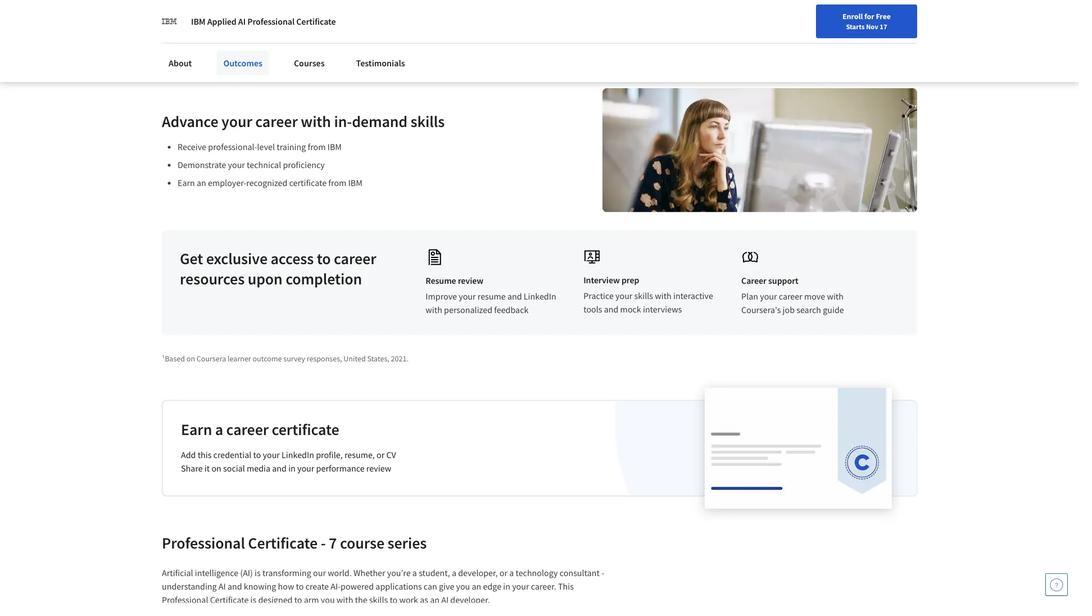 Task type: vqa. For each thing, say whether or not it's contained in the screenshot.
an
yes



Task type: locate. For each thing, give the bounding box(es) containing it.
with down 'improve'
[[426, 304, 442, 316]]

an down developer,
[[472, 581, 481, 592]]

with up guide
[[827, 291, 844, 302]]

- left 7
[[321, 533, 326, 553]]

ai down give
[[441, 594, 449, 606]]

career up level
[[255, 111, 298, 131]]

outcome
[[253, 353, 282, 363]]

student,
[[419, 567, 450, 579]]

for
[[865, 11, 875, 21], [289, 21, 300, 33]]

review down cv
[[366, 463, 391, 474]]

states,
[[367, 353, 389, 363]]

professional down understanding
[[162, 594, 208, 606]]

0 vertical spatial you
[[456, 581, 470, 592]]

linkedin up feedback
[[524, 291, 556, 302]]

1 vertical spatial from
[[328, 177, 346, 188]]

1 vertical spatial -
[[602, 567, 604, 579]]

search
[[797, 304, 821, 316]]

professional up intelligence
[[162, 533, 245, 553]]

1 horizontal spatial you
[[456, 581, 470, 592]]

exclusive
[[206, 248, 268, 268]]

how
[[278, 581, 294, 592]]

in
[[288, 463, 296, 474], [503, 581, 510, 592]]

0 horizontal spatial skills
[[369, 594, 388, 606]]

0 horizontal spatial review
[[366, 463, 391, 474]]

1 horizontal spatial ai
[[238, 16, 246, 27]]

1 horizontal spatial for
[[865, 11, 875, 21]]

- right consultant
[[602, 567, 604, 579]]

consultant
[[560, 567, 600, 579]]

1 vertical spatial on
[[212, 463, 221, 474]]

0 vertical spatial career
[[816, 13, 838, 23]]

with left the
[[337, 594, 353, 606]]

for inside enroll for free starts nov 17
[[865, 11, 875, 21]]

career up the job
[[779, 291, 803, 302]]

your down technology
[[512, 581, 529, 592]]

to up the completion
[[317, 248, 331, 268]]

add
[[181, 449, 196, 461]]

0 horizontal spatial an
[[197, 177, 206, 188]]

whether
[[354, 567, 385, 579]]

0 horizontal spatial on
[[187, 353, 195, 363]]

testimonials link
[[349, 51, 412, 75]]

0 vertical spatial in
[[288, 463, 296, 474]]

skills right the
[[369, 594, 388, 606]]

review inside 'add this credential to your linkedin profile, resume, or cv share it on social media and in your performance review'
[[366, 463, 391, 474]]

1 horizontal spatial coursera
[[252, 21, 287, 33]]

from
[[308, 141, 326, 153], [328, 177, 346, 188]]

on
[[187, 353, 195, 363], [212, 463, 221, 474]]

certificate down intelligence
[[210, 594, 249, 606]]

your inside resume review improve your resume and linkedin with personalized feedback
[[459, 291, 476, 302]]

1 vertical spatial coursera
[[197, 353, 226, 363]]

completion
[[286, 269, 362, 288]]

0 vertical spatial an
[[197, 177, 206, 188]]

coursera
[[252, 21, 287, 33], [197, 353, 226, 363]]

0 vertical spatial -
[[321, 533, 326, 553]]

is right (ai)
[[255, 567, 261, 579]]

0 vertical spatial ai
[[238, 16, 246, 27]]

1 horizontal spatial -
[[602, 567, 604, 579]]

0 vertical spatial skills
[[411, 111, 445, 131]]

skills up the mock
[[634, 290, 653, 302]]

0 vertical spatial on
[[187, 353, 195, 363]]

1 vertical spatial in
[[503, 581, 510, 592]]

skills right demand
[[411, 111, 445, 131]]

with left in-
[[301, 111, 331, 131]]

an
[[197, 177, 206, 188], [472, 581, 481, 592], [430, 594, 440, 606]]

1 vertical spatial skills
[[634, 290, 653, 302]]

0 horizontal spatial ibm
[[191, 16, 206, 27]]

you're
[[387, 567, 411, 579]]

1 vertical spatial ai
[[219, 581, 226, 592]]

on right the it
[[212, 463, 221, 474]]

certificate up profile,
[[272, 419, 339, 439]]

or
[[377, 449, 385, 461], [500, 567, 508, 579]]

1 vertical spatial or
[[500, 567, 508, 579]]

0 horizontal spatial linkedin
[[282, 449, 314, 461]]

tools
[[584, 304, 602, 315]]

0 vertical spatial linkedin
[[524, 291, 556, 302]]

and right "tools"
[[604, 304, 619, 315]]

certificate down proficiency
[[289, 177, 327, 188]]

earn down the demonstrate
[[178, 177, 195, 188]]

our
[[313, 567, 326, 579]]

with up 'interviews'
[[655, 290, 672, 302]]

in inside artificial intelligence (ai) is transforming our world. whether you're a student, a developer, or a technology consultant - understanding ai and knowing how to create ai-powered applications can give you an edge in your career. this professional certificate is designed to arm you with the skills to work as an ai developer.
[[503, 581, 510, 592]]

and up feedback
[[508, 291, 522, 302]]

0 vertical spatial or
[[377, 449, 385, 461]]

your down professional-
[[228, 159, 245, 171]]

coursera right 'about'
[[252, 21, 287, 33]]

ai down intelligence
[[219, 581, 226, 592]]

receive professional-level training from ibm
[[178, 141, 342, 153]]

to
[[317, 248, 331, 268], [253, 449, 261, 461], [296, 581, 304, 592], [294, 594, 302, 606], [390, 594, 398, 606]]

powered
[[341, 581, 374, 592]]

add this credential to your linkedin profile, resume, or cv share it on social media and in your performance review
[[181, 449, 396, 474]]

earn up 'add'
[[181, 419, 212, 439]]

0 horizontal spatial or
[[377, 449, 385, 461]]

certificate
[[289, 177, 327, 188], [272, 419, 339, 439]]

coursera career certificate image
[[705, 388, 892, 508]]

courses
[[294, 57, 325, 69]]

ai right applied
[[238, 16, 246, 27]]

with inside artificial intelligence (ai) is transforming our world. whether you're a student, a developer, or a technology consultant - understanding ai and knowing how to create ai-powered applications can give you an edge in your career. this professional certificate is designed to arm you with the skills to work as an ai developer.
[[337, 594, 353, 606]]

0 horizontal spatial in
[[288, 463, 296, 474]]

to right how
[[296, 581, 304, 592]]

ibm image
[[162, 13, 178, 29]]

ibm
[[191, 16, 206, 27], [328, 141, 342, 153], [348, 177, 362, 188]]

interviews
[[643, 304, 682, 315]]

professional
[[247, 16, 295, 27], [162, 533, 245, 553], [162, 594, 208, 606]]

2 horizontal spatial skills
[[634, 290, 653, 302]]

career.
[[531, 581, 556, 592]]

you
[[456, 581, 470, 592], [321, 594, 335, 606]]

0 vertical spatial from
[[308, 141, 326, 153]]

is
[[255, 567, 261, 579], [250, 594, 256, 606]]

understanding
[[162, 581, 217, 592]]

the
[[355, 594, 367, 606]]

¹based on coursera learner outcome survey responses, united states, 2021.
[[162, 353, 409, 363]]

1 vertical spatial ibm
[[328, 141, 342, 153]]

interactive
[[673, 290, 713, 302]]

None search field
[[160, 7, 430, 30]]

1 horizontal spatial review
[[458, 275, 484, 286]]

0 vertical spatial earn
[[178, 177, 195, 188]]

0 horizontal spatial ai
[[219, 581, 226, 592]]

-
[[321, 533, 326, 553], [602, 567, 604, 579]]

coursera enterprise logos image
[[667, 0, 892, 25]]

2 horizontal spatial ibm
[[348, 177, 362, 188]]

0 horizontal spatial from
[[308, 141, 326, 153]]

artificial
[[162, 567, 193, 579]]

is down knowing
[[250, 594, 256, 606]]

career up plan
[[742, 275, 767, 286]]

your right find
[[783, 13, 798, 23]]

with
[[301, 111, 331, 131], [655, 290, 672, 302], [827, 291, 844, 302], [426, 304, 442, 316], [337, 594, 353, 606]]

0 horizontal spatial you
[[321, 594, 335, 606]]

find
[[767, 13, 782, 23]]

and right media
[[272, 463, 287, 474]]

course
[[340, 533, 385, 553]]

2 horizontal spatial ai
[[441, 594, 449, 606]]

applied
[[207, 16, 237, 27]]

on right ¹based
[[187, 353, 195, 363]]

1 vertical spatial review
[[366, 463, 391, 474]]

(ai)
[[240, 567, 253, 579]]

ai-
[[331, 581, 341, 592]]

for up nov
[[865, 11, 875, 21]]

1 horizontal spatial linkedin
[[524, 291, 556, 302]]

series
[[388, 533, 427, 553]]

and inside resume review improve your resume and linkedin with personalized feedback
[[508, 291, 522, 302]]

1 vertical spatial linkedin
[[282, 449, 314, 461]]

0 vertical spatial ibm
[[191, 16, 206, 27]]

practice
[[584, 290, 614, 302]]

your up 'coursera's'
[[760, 291, 777, 302]]

profile,
[[316, 449, 343, 461]]

1 horizontal spatial an
[[430, 594, 440, 606]]

on inside 'add this credential to your linkedin profile, resume, or cv share it on social media and in your performance review'
[[212, 463, 221, 474]]

your up the mock
[[616, 290, 633, 302]]

coursera left "learner"
[[197, 353, 226, 363]]

and inside 'add this credential to your linkedin profile, resume, or cv share it on social media and in your performance review'
[[272, 463, 287, 474]]

1 horizontal spatial ibm
[[328, 141, 342, 153]]

2 vertical spatial certificate
[[210, 594, 249, 606]]

a right you're
[[413, 567, 417, 579]]

2 vertical spatial ibm
[[348, 177, 362, 188]]

in right edge
[[503, 581, 510, 592]]

career inside career support plan your career move with coursera's job search guide
[[779, 291, 803, 302]]

responses,
[[307, 353, 342, 363]]

2 vertical spatial ai
[[441, 594, 449, 606]]

professional certificate - 7 course series
[[162, 533, 427, 553]]

outcomes
[[223, 57, 262, 69]]

you down "ai-"
[[321, 594, 335, 606]]

advance your career with in-demand skills
[[162, 111, 445, 131]]

resume
[[478, 291, 506, 302]]

performance
[[316, 463, 365, 474]]

career up the completion
[[334, 248, 376, 268]]

career up credential
[[226, 419, 269, 439]]

personalized
[[444, 304, 492, 316]]

with inside interview prep practice your skills with interactive tools and mock interviews
[[655, 290, 672, 302]]

to inside get exclusive access to career resources upon completion
[[317, 248, 331, 268]]

2 vertical spatial skills
[[369, 594, 388, 606]]

2 horizontal spatial an
[[472, 581, 481, 592]]

to up media
[[253, 449, 261, 461]]

your inside artificial intelligence (ai) is transforming our world. whether you're a student, a developer, or a technology consultant - understanding ai and knowing how to create ai-powered applications can give you an edge in your career. this professional certificate is designed to arm you with the skills to work as an ai developer.
[[512, 581, 529, 592]]

or left cv
[[377, 449, 385, 461]]

1 horizontal spatial from
[[328, 177, 346, 188]]

artificial intelligence (ai) is transforming our world. whether you're a student, a developer, or a technology consultant - understanding ai and knowing how to create ai-powered applications can give you an edge in your career. this professional certificate is designed to arm you with the skills to work as an ai developer.
[[162, 567, 606, 606]]

skills
[[411, 111, 445, 131], [634, 290, 653, 302], [369, 594, 388, 606]]

employer-
[[208, 177, 246, 188]]

find your new career link
[[762, 11, 843, 25]]

professional inside artificial intelligence (ai) is transforming our world. whether you're a student, a developer, or a technology consultant - understanding ai and knowing how to create ai-powered applications can give you an edge in your career. this professional certificate is designed to arm you with the skills to work as an ai developer.
[[162, 594, 208, 606]]

1 vertical spatial career
[[742, 275, 767, 286]]

and down (ai)
[[228, 581, 242, 592]]

linkedin left profile,
[[282, 449, 314, 461]]

skills inside artificial intelligence (ai) is transforming our world. whether you're a student, a developer, or a technology consultant - understanding ai and knowing how to create ai-powered applications can give you an edge in your career. this professional certificate is designed to arm you with the skills to work as an ai developer.
[[369, 594, 388, 606]]

professional left business in the top left of the page
[[247, 16, 295, 27]]

job
[[783, 304, 795, 316]]

an down the demonstrate
[[197, 177, 206, 188]]

you up 'developer.'
[[456, 581, 470, 592]]

1 horizontal spatial on
[[212, 463, 221, 474]]

certificate up transforming at the bottom of page
[[248, 533, 318, 553]]

in right media
[[288, 463, 296, 474]]

to left the arm
[[294, 594, 302, 606]]

review up 'resume'
[[458, 275, 484, 286]]

0 horizontal spatial career
[[742, 275, 767, 286]]

a
[[215, 419, 223, 439], [413, 567, 417, 579], [452, 567, 456, 579], [509, 567, 514, 579]]

skills inside interview prep practice your skills with interactive tools and mock interviews
[[634, 290, 653, 302]]

0 vertical spatial coursera
[[252, 21, 287, 33]]

or up edge
[[500, 567, 508, 579]]

certificate inside artificial intelligence (ai) is transforming our world. whether you're a student, a developer, or a technology consultant - understanding ai and knowing how to create ai-powered applications can give you an edge in your career. this professional certificate is designed to arm you with the skills to work as an ai developer.
[[210, 594, 249, 606]]

show notifications image
[[928, 14, 941, 28]]

2 vertical spatial an
[[430, 594, 440, 606]]

2 vertical spatial professional
[[162, 594, 208, 606]]

1 horizontal spatial in
[[503, 581, 510, 592]]

certificate up the "courses"
[[296, 16, 336, 27]]

career right new
[[816, 13, 838, 23]]

an right as
[[430, 594, 440, 606]]

for left business in the top left of the page
[[289, 21, 300, 33]]

your up personalized
[[459, 291, 476, 302]]

1 vertical spatial you
[[321, 594, 335, 606]]

0 vertical spatial review
[[458, 275, 484, 286]]

your up media
[[263, 449, 280, 461]]

guide
[[823, 304, 844, 316]]

help center image
[[1050, 578, 1064, 591]]

1 horizontal spatial or
[[500, 567, 508, 579]]

1 vertical spatial earn
[[181, 419, 212, 439]]

mock
[[620, 304, 641, 315]]

business
[[302, 21, 336, 33]]

0 horizontal spatial -
[[321, 533, 326, 553]]

or inside artificial intelligence (ai) is transforming our world. whether you're a student, a developer, or a technology consultant - understanding ai and knowing how to create ai-powered applications can give you an edge in your career. this professional certificate is designed to arm you with the skills to work as an ai developer.
[[500, 567, 508, 579]]



Task type: describe. For each thing, give the bounding box(es) containing it.
demand
[[352, 111, 408, 131]]

improve
[[426, 291, 457, 302]]

professional-
[[208, 141, 257, 153]]

interview prep practice your skills with interactive tools and mock interviews
[[584, 275, 713, 315]]

resume,
[[345, 449, 375, 461]]

developer,
[[458, 567, 498, 579]]

resources
[[180, 269, 245, 288]]

technology
[[516, 567, 558, 579]]

level
[[257, 141, 275, 153]]

linkedin inside resume review improve your resume and linkedin with personalized feedback
[[524, 291, 556, 302]]

learner
[[228, 353, 251, 363]]

this
[[198, 449, 212, 461]]

enroll for free starts nov 17
[[843, 11, 891, 31]]

plan
[[742, 291, 758, 302]]

share
[[181, 463, 203, 474]]

earn for earn an employer-recognized certificate from ibm
[[178, 177, 195, 188]]

feedback
[[494, 304, 529, 316]]

with inside resume review improve your resume and linkedin with personalized feedback
[[426, 304, 442, 316]]

review inside resume review improve your resume and linkedin with personalized feedback
[[458, 275, 484, 286]]

with inside career support plan your career move with coursera's job search guide
[[827, 291, 844, 302]]

1 horizontal spatial career
[[816, 13, 838, 23]]

find your new career
[[767, 13, 838, 23]]

your inside find your new career link
[[783, 13, 798, 23]]

17
[[880, 22, 887, 31]]

0 vertical spatial professional
[[247, 16, 295, 27]]

to inside 'add this credential to your linkedin profile, resume, or cv share it on social media and in your performance review'
[[253, 449, 261, 461]]

edge
[[483, 581, 502, 592]]

learn more about coursera for business
[[180, 21, 336, 33]]

1 horizontal spatial skills
[[411, 111, 445, 131]]

coursera's
[[742, 304, 781, 316]]

¹based
[[162, 353, 185, 363]]

1 vertical spatial professional
[[162, 533, 245, 553]]

survey
[[283, 353, 305, 363]]

english
[[864, 13, 891, 24]]

united
[[344, 353, 366, 363]]

designed
[[258, 594, 293, 606]]

to down applications
[[390, 594, 398, 606]]

media
[[247, 463, 270, 474]]

move
[[804, 291, 825, 302]]

recognized
[[246, 177, 288, 188]]

testimonials
[[356, 57, 405, 69]]

a up give
[[452, 567, 456, 579]]

prep
[[622, 275, 639, 286]]

resume review improve your resume and linkedin with personalized feedback
[[426, 275, 556, 316]]

world.
[[328, 567, 352, 579]]

as
[[420, 594, 428, 606]]

work
[[399, 594, 418, 606]]

0 vertical spatial is
[[255, 567, 261, 579]]

learn
[[180, 21, 203, 33]]

earn for earn a career certificate
[[181, 419, 212, 439]]

earn an employer-recognized certificate from ibm
[[178, 177, 362, 188]]

or inside 'add this credential to your linkedin profile, resume, or cv share it on social media and in your performance review'
[[377, 449, 385, 461]]

proficiency
[[283, 159, 325, 171]]

social
[[223, 463, 245, 474]]

nov
[[866, 22, 879, 31]]

0 horizontal spatial for
[[289, 21, 300, 33]]

arm
[[304, 594, 319, 606]]

credential
[[213, 449, 251, 461]]

career inside get exclusive access to career resources upon completion
[[334, 248, 376, 268]]

learn more about coursera for business link
[[180, 21, 336, 33]]

1 vertical spatial an
[[472, 581, 481, 592]]

0 vertical spatial certificate
[[289, 177, 327, 188]]

a left technology
[[509, 567, 514, 579]]

applications
[[376, 581, 422, 592]]

transforming
[[262, 567, 311, 579]]

demonstrate
[[178, 159, 226, 171]]

create
[[306, 581, 329, 592]]

technical
[[247, 159, 281, 171]]

a up credential
[[215, 419, 223, 439]]

in inside 'add this credential to your linkedin profile, resume, or cv share it on social media and in your performance review'
[[288, 463, 296, 474]]

it
[[205, 463, 210, 474]]

outcomes link
[[217, 51, 269, 75]]

developer.
[[450, 594, 490, 606]]

2021.
[[391, 353, 409, 363]]

your left performance
[[297, 463, 314, 474]]

can
[[424, 581, 437, 592]]

get exclusive access to career resources upon completion
[[180, 248, 376, 288]]

support
[[768, 275, 799, 286]]

cv
[[386, 449, 396, 461]]

advance
[[162, 111, 218, 131]]

your inside career support plan your career move with coursera's job search guide
[[760, 291, 777, 302]]

- inside artificial intelligence (ai) is transforming our world. whether you're a student, a developer, or a technology consultant - understanding ai and knowing how to create ai-powered applications can give you an edge in your career. this professional certificate is designed to arm you with the skills to work as an ai developer.
[[602, 567, 604, 579]]

and inside interview prep practice your skills with interactive tools and mock interviews
[[604, 304, 619, 315]]

career inside career support plan your career move with coursera's job search guide
[[742, 275, 767, 286]]

your inside interview prep practice your skills with interactive tools and mock interviews
[[616, 290, 633, 302]]

earn a career certificate
[[181, 419, 339, 439]]

demonstrate your technical proficiency
[[178, 159, 325, 171]]

get
[[180, 248, 203, 268]]

1 vertical spatial certificate
[[248, 533, 318, 553]]

access
[[271, 248, 314, 268]]

resume
[[426, 275, 456, 286]]

0 vertical spatial certificate
[[296, 16, 336, 27]]

ibm applied ai professional certificate
[[191, 16, 336, 27]]

upon
[[248, 269, 283, 288]]

about
[[227, 21, 250, 33]]

1 vertical spatial is
[[250, 594, 256, 606]]

give
[[439, 581, 454, 592]]

and inside artificial intelligence (ai) is transforming our world. whether you're a student, a developer, or a technology consultant - understanding ai and knowing how to create ai-powered applications can give you an edge in your career. this professional certificate is designed to arm you with the skills to work as an ai developer.
[[228, 581, 242, 592]]

in-
[[334, 111, 352, 131]]

career support plan your career move with coursera's job search guide
[[742, 275, 844, 316]]

interview
[[584, 275, 620, 286]]

about
[[169, 57, 192, 69]]

your up professional-
[[222, 111, 252, 131]]

1 vertical spatial certificate
[[272, 419, 339, 439]]

new
[[800, 13, 815, 23]]

intelligence
[[195, 567, 238, 579]]

english button
[[843, 0, 911, 37]]

knowing
[[244, 581, 276, 592]]

0 horizontal spatial coursera
[[197, 353, 226, 363]]

linkedin inside 'add this credential to your linkedin profile, resume, or cv share it on social media and in your performance review'
[[282, 449, 314, 461]]

training
[[277, 141, 306, 153]]



